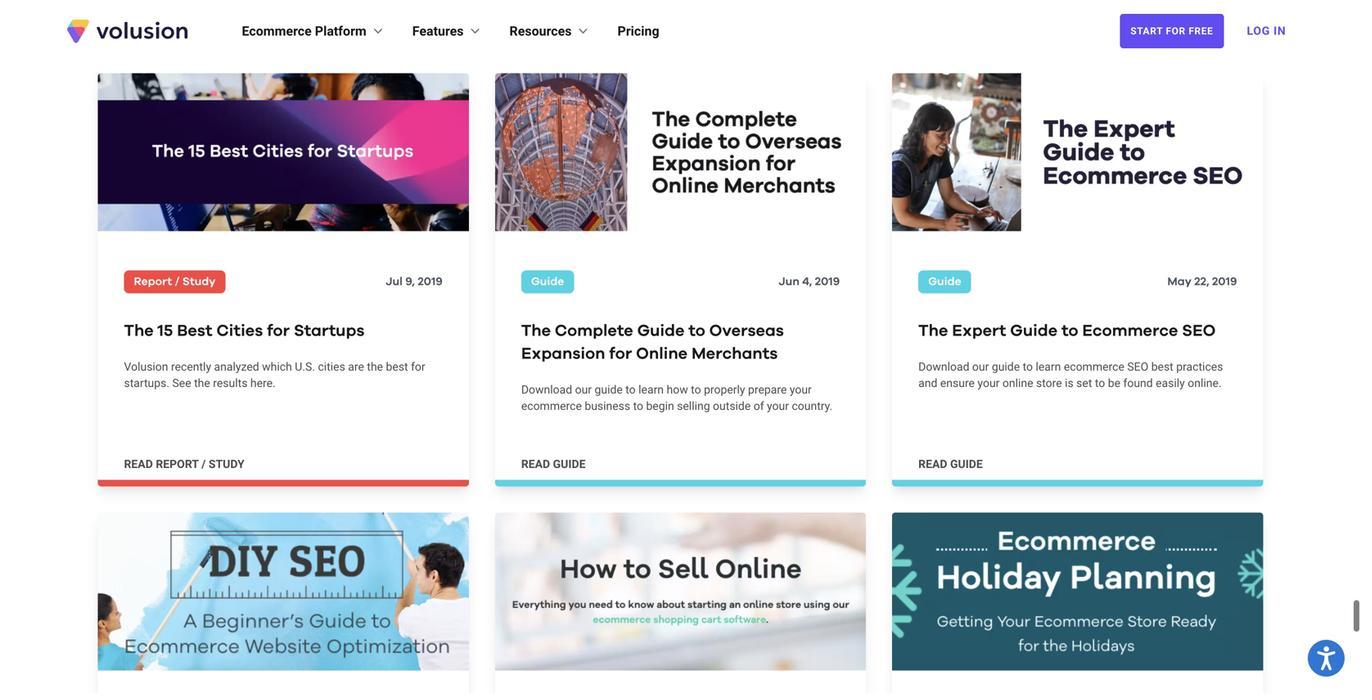Task type: vqa. For each thing, say whether or not it's contained in the screenshot.
ecommerce within the Download our guide to learn ecommerce SEO best practices and ensure your online store is set to be found easily online.
yes



Task type: locate. For each thing, give the bounding box(es) containing it.
0 vertical spatial learn
[[1036, 360, 1061, 374]]

2 the from the left
[[521, 323, 551, 339]]

0 vertical spatial download
[[918, 360, 969, 374]]

our inside download our guide to learn ecommerce seo best practices and ensure your online store is set to be found easily online.
[[972, 360, 989, 374]]

download down expansion
[[521, 383, 572, 397]]

our up business
[[575, 383, 592, 397]]

study
[[209, 18, 245, 32], [209, 458, 245, 471]]

0 horizontal spatial ecommerce
[[521, 399, 582, 413]]

learn up begin
[[638, 383, 664, 397]]

guide
[[553, 18, 586, 32], [992, 360, 1020, 374], [595, 383, 623, 397], [553, 458, 586, 471], [950, 458, 983, 471]]

9,
[[405, 276, 415, 288]]

0 vertical spatial our
[[972, 360, 989, 374]]

0 vertical spatial ecommerce
[[242, 23, 312, 39]]

to left the be on the bottom right
[[1095, 377, 1105, 390]]

2019 for the 15 best cities for startups
[[418, 276, 443, 288]]

1 read report / study from the top
[[124, 18, 245, 32]]

2 horizontal spatial 2019
[[1212, 276, 1237, 288]]

0 horizontal spatial for
[[267, 323, 290, 339]]

ecommerce up found
[[1082, 323, 1178, 339]]

our inside download our guide to learn how to properly prepare your ecommerce business to begin selling outside of your country.
[[575, 383, 592, 397]]

guide up online at the bottom right of page
[[992, 360, 1020, 374]]

0 vertical spatial read report / study
[[124, 18, 245, 32]]

learn
[[1036, 360, 1061, 374], [638, 383, 664, 397]]

ecommerce left platform
[[242, 23, 312, 39]]

for down complete
[[609, 346, 632, 362]]

learn inside download our guide to learn ecommerce seo best practices and ensure your online store is set to be found easily online.
[[1036, 360, 1061, 374]]

2 horizontal spatial for
[[609, 346, 632, 362]]

download our guide to learn ecommerce seo best practices and ensure your online store is set to be found easily online.
[[918, 360, 1223, 390]]

to
[[689, 323, 705, 339], [1061, 323, 1078, 339], [1023, 360, 1033, 374], [1095, 377, 1105, 390], [625, 383, 636, 397], [691, 383, 701, 397], [633, 399, 643, 413]]

pricing link
[[618, 21, 659, 41]]

1 horizontal spatial best
[[1151, 360, 1173, 374]]

expert
[[952, 323, 1006, 339]]

volusion recently analyzed which u.s. cities are the best for startups. see the results here.
[[124, 360, 425, 390]]

3 2019 from the left
[[1212, 276, 1237, 288]]

start for free
[[1130, 25, 1213, 37]]

easily
[[1156, 377, 1185, 390]]

ecommerce
[[1064, 360, 1124, 374], [521, 399, 582, 413]]

0 horizontal spatial our
[[575, 383, 592, 397]]

2 2019 from the left
[[815, 276, 840, 288]]

seo
[[1182, 323, 1216, 339], [1127, 360, 1148, 374]]

u.s.
[[295, 360, 315, 374]]

resources button
[[509, 21, 591, 41]]

are
[[348, 360, 364, 374]]

1 horizontal spatial ecommerce
[[1082, 323, 1178, 339]]

cities
[[216, 323, 263, 339]]

guide inside download our guide to learn ecommerce seo best practices and ensure your online store is set to be found easily online.
[[992, 360, 1020, 374]]

best up easily
[[1151, 360, 1173, 374]]

see
[[172, 377, 191, 390]]

the down recently
[[194, 377, 210, 390]]

read report / study
[[124, 18, 245, 32], [124, 458, 245, 471]]

study for second read report / study button from the bottom
[[209, 18, 245, 32]]

ecommerce inside download our guide to learn how to properly prepare your ecommerce business to begin selling outside of your country.
[[521, 399, 582, 413]]

download up ensure
[[918, 360, 969, 374]]

the for the 15 best cities for startups
[[124, 323, 154, 339]]

for up which
[[267, 323, 290, 339]]

1 horizontal spatial for
[[411, 360, 425, 374]]

read for the complete guide to overseas expansion for online merchants
[[521, 458, 550, 471]]

be
[[1108, 377, 1120, 390]]

1 vertical spatial report
[[156, 458, 199, 471]]

your up country.
[[790, 383, 812, 397]]

resources
[[509, 23, 572, 39]]

/
[[201, 18, 206, 32], [175, 276, 180, 288], [201, 458, 206, 471]]

best inside download our guide to learn ecommerce seo best practices and ensure your online store is set to be found easily online.
[[1151, 360, 1173, 374]]

to up merchants
[[689, 323, 705, 339]]

best
[[177, 323, 212, 339]]

seo up practices
[[1182, 323, 1216, 339]]

2 best from the left
[[1151, 360, 1173, 374]]

1 horizontal spatial ecommerce
[[1064, 360, 1124, 374]]

1 2019 from the left
[[418, 276, 443, 288]]

the
[[124, 323, 154, 339], [521, 323, 551, 339], [918, 323, 948, 339]]

the left expert
[[918, 323, 948, 339]]

ecommerce down expansion
[[521, 399, 582, 413]]

1 vertical spatial read report / study
[[124, 458, 245, 471]]

0 vertical spatial /
[[201, 18, 206, 32]]

1 the from the left
[[124, 323, 154, 339]]

1 vertical spatial read report / study button
[[124, 456, 245, 473]]

2019 right 4,
[[815, 276, 840, 288]]

2019 right 22,
[[1212, 276, 1237, 288]]

1 vertical spatial seo
[[1127, 360, 1148, 374]]

1 horizontal spatial download
[[918, 360, 969, 374]]

0 vertical spatial read report / study button
[[124, 17, 245, 33]]

download
[[918, 360, 969, 374], [521, 383, 572, 397]]

jun
[[779, 276, 800, 288]]

seo up found
[[1127, 360, 1148, 374]]

1 vertical spatial study
[[209, 458, 245, 471]]

1 horizontal spatial your
[[790, 383, 812, 397]]

0 vertical spatial the
[[367, 360, 383, 374]]

1 vertical spatial the
[[194, 377, 210, 390]]

0 horizontal spatial ecommerce
[[242, 23, 312, 39]]

your
[[978, 377, 1000, 390], [790, 383, 812, 397], [767, 399, 789, 413]]

begin
[[646, 399, 674, 413]]

0 horizontal spatial learn
[[638, 383, 664, 397]]

jun 4, 2019
[[779, 276, 840, 288]]

ecommerce up set
[[1064, 360, 1124, 374]]

read guide button
[[521, 17, 586, 33], [521, 456, 586, 473], [918, 456, 983, 473]]

log
[[1247, 24, 1270, 38]]

read guide for the complete guide to overseas expansion for online merchants
[[521, 458, 586, 471]]

guide up complete
[[531, 276, 564, 288]]

selling
[[677, 399, 710, 413]]

1 horizontal spatial the
[[521, 323, 551, 339]]

analyzed
[[214, 360, 259, 374]]

22,
[[1194, 276, 1209, 288]]

2019 right 9, at the top of the page
[[418, 276, 443, 288]]

startups
[[294, 323, 365, 339]]

online
[[1002, 377, 1033, 390]]

learn up store
[[1036, 360, 1061, 374]]

1 vertical spatial ecommerce
[[521, 399, 582, 413]]

read guide
[[521, 18, 586, 32], [521, 458, 586, 471], [918, 458, 983, 471]]

of
[[754, 399, 764, 413]]

0 vertical spatial ecommerce
[[1064, 360, 1124, 374]]

2 read report / study from the top
[[124, 458, 245, 471]]

1 vertical spatial our
[[575, 383, 592, 397]]

0 horizontal spatial seo
[[1127, 360, 1148, 374]]

the 15 best cities for startups image
[[98, 73, 469, 231]]

learn for complete
[[638, 383, 664, 397]]

the right are
[[367, 360, 383, 374]]

the inside the complete guide to overseas expansion for online merchants
[[521, 323, 551, 339]]

1 horizontal spatial the
[[367, 360, 383, 374]]

1 horizontal spatial learn
[[1036, 360, 1061, 374]]

ecommerce inside dropdown button
[[242, 23, 312, 39]]

download our guide to learn how to properly prepare your ecommerce business to begin selling outside of your country.
[[521, 383, 833, 413]]

0 horizontal spatial 2019
[[418, 276, 443, 288]]

startups.
[[124, 377, 169, 390]]

to inside the complete guide to overseas expansion for online merchants
[[689, 323, 705, 339]]

2019
[[418, 276, 443, 288], [815, 276, 840, 288], [1212, 276, 1237, 288]]

features
[[412, 23, 464, 39]]

set
[[1076, 377, 1092, 390]]

2019 for the complete guide to overseas expansion for online merchants
[[815, 276, 840, 288]]

0 horizontal spatial the
[[124, 323, 154, 339]]

for right are
[[411, 360, 425, 374]]

1 best from the left
[[386, 360, 408, 374]]

which
[[262, 360, 292, 374]]

our up ensure
[[972, 360, 989, 374]]

1 horizontal spatial our
[[972, 360, 989, 374]]

study for second read report / study button
[[209, 458, 245, 471]]

online.
[[1188, 377, 1222, 390]]

0 horizontal spatial best
[[386, 360, 408, 374]]

ecommerce inside download our guide to learn ecommerce seo best practices and ensure your online store is set to be found easily online.
[[1064, 360, 1124, 374]]

best inside 'volusion recently analyzed which u.s. cities are the best for startups. see the results here.'
[[386, 360, 408, 374]]

download inside download our guide to learn how to properly prepare your ecommerce business to begin selling outside of your country.
[[521, 383, 572, 397]]

practices
[[1176, 360, 1223, 374]]

to left begin
[[633, 399, 643, 413]]

2 horizontal spatial your
[[978, 377, 1000, 390]]

your inside download our guide to learn ecommerce seo best practices and ensure your online store is set to be found easily online.
[[978, 377, 1000, 390]]

1 horizontal spatial 2019
[[815, 276, 840, 288]]

download inside download our guide to learn ecommerce seo best practices and ensure your online store is set to be found easily online.
[[918, 360, 969, 374]]

0 vertical spatial report
[[156, 18, 199, 32]]

start for free link
[[1120, 14, 1224, 48]]

2 read report / study button from the top
[[124, 456, 245, 473]]

report
[[134, 276, 172, 288]]

read guide button for the complete guide to overseas expansion for online merchants
[[521, 456, 586, 473]]

2 vertical spatial /
[[201, 458, 206, 471]]

ecommerce holiday planning: getting your store ready image
[[892, 513, 1263, 671]]

2 horizontal spatial the
[[918, 323, 948, 339]]

online
[[636, 346, 688, 362]]

1 study from the top
[[209, 18, 245, 32]]

guide up business
[[595, 383, 623, 397]]

your right of
[[767, 399, 789, 413]]

log in link
[[1237, 13, 1296, 49]]

the left 15
[[124, 323, 154, 339]]

1 horizontal spatial seo
[[1182, 323, 1216, 339]]

how to sell online image
[[495, 513, 866, 671]]

2019 for the expert guide to ecommerce seo
[[1212, 276, 1237, 288]]

the for the complete guide to overseas expansion for online merchants
[[521, 323, 551, 339]]

results
[[213, 377, 248, 390]]

1 vertical spatial ecommerce
[[1082, 323, 1178, 339]]

your left online at the bottom right of page
[[978, 377, 1000, 390]]

and
[[918, 377, 937, 390]]

features button
[[412, 21, 483, 41]]

guide
[[531, 276, 564, 288], [928, 276, 961, 288], [637, 323, 685, 339], [1010, 323, 1058, 339]]

2 study from the top
[[209, 458, 245, 471]]

outside
[[713, 399, 751, 413]]

download for the expert guide to ecommerce seo
[[918, 360, 969, 374]]

1 vertical spatial learn
[[638, 383, 664, 397]]

ecommerce
[[242, 23, 312, 39], [1082, 323, 1178, 339]]

read
[[124, 18, 153, 32], [521, 18, 550, 32], [124, 458, 153, 471], [521, 458, 550, 471], [918, 458, 947, 471]]

guide up online
[[637, 323, 685, 339]]

1 vertical spatial download
[[521, 383, 572, 397]]

best right are
[[386, 360, 408, 374]]

0 horizontal spatial the
[[194, 377, 210, 390]]

best
[[386, 360, 408, 374], [1151, 360, 1173, 374]]

our
[[972, 360, 989, 374], [575, 383, 592, 397]]

business
[[585, 399, 630, 413]]

the up expansion
[[521, 323, 551, 339]]

0 vertical spatial study
[[209, 18, 245, 32]]

for inside 'volusion recently analyzed which u.s. cities are the best for startups. see the results here.'
[[411, 360, 425, 374]]

to up business
[[625, 383, 636, 397]]

report
[[156, 18, 199, 32], [156, 458, 199, 471]]

for
[[267, 323, 290, 339], [609, 346, 632, 362], [411, 360, 425, 374]]

3 the from the left
[[918, 323, 948, 339]]

merchants
[[692, 346, 778, 362]]

platform
[[315, 23, 366, 39]]

0 horizontal spatial download
[[521, 383, 572, 397]]

the
[[367, 360, 383, 374], [194, 377, 210, 390]]

read report / study button
[[124, 17, 245, 33], [124, 456, 245, 473]]

learn inside download our guide to learn how to properly prepare your ecommerce business to begin selling outside of your country.
[[638, 383, 664, 397]]



Task type: describe. For each thing, give the bounding box(es) containing it.
guide left pricing link
[[553, 18, 586, 32]]

the expert guide to ecommerce seo image
[[892, 73, 1263, 231]]

found
[[1123, 377, 1153, 390]]

0 vertical spatial seo
[[1182, 323, 1216, 339]]

in
[[1274, 24, 1286, 38]]

15
[[158, 323, 173, 339]]

seo inside download our guide to learn ecommerce seo best practices and ensure your online store is set to be found easily online.
[[1127, 360, 1148, 374]]

read guide button for the expert guide to ecommerce seo
[[918, 456, 983, 473]]

for
[[1166, 25, 1186, 37]]

learn for expert
[[1036, 360, 1061, 374]]

1 read report / study button from the top
[[124, 17, 245, 33]]

expansion
[[521, 346, 605, 362]]

here.
[[250, 377, 276, 390]]

ecommerce platform
[[242, 23, 366, 39]]

/ for second read report / study button from the bottom
[[201, 18, 206, 32]]

read report / study for second read report / study button
[[124, 458, 245, 471]]

0 horizontal spatial your
[[767, 399, 789, 413]]

guide down ensure
[[950, 458, 983, 471]]

country.
[[792, 399, 833, 413]]

2 report from the top
[[156, 458, 199, 471]]

volusion
[[124, 360, 168, 374]]

read for the 15 best cities for startups
[[124, 458, 153, 471]]

1 vertical spatial /
[[175, 276, 180, 288]]

may
[[1167, 276, 1192, 288]]

overseas
[[709, 323, 784, 339]]

our for complete
[[575, 383, 592, 397]]

how
[[667, 383, 688, 397]]

recently
[[171, 360, 211, 374]]

diy seo: a beginner's guide to ecommerce web optimization image
[[98, 513, 469, 671]]

the complete guide to overseas expansion for online merchants
[[521, 323, 784, 362]]

jul
[[386, 276, 403, 288]]

to up selling
[[691, 383, 701, 397]]

prepare
[[748, 383, 787, 397]]

read for the expert guide to ecommerce seo
[[918, 458, 947, 471]]

jul 9, 2019
[[386, 276, 443, 288]]

is
[[1065, 377, 1074, 390]]

download for the complete guide to overseas expansion for online merchants
[[521, 383, 572, 397]]

study
[[182, 276, 216, 288]]

the complete guide to overseas expansion for online merchants image
[[495, 73, 866, 231]]

/ for second read report / study button
[[201, 458, 206, 471]]

properly
[[704, 383, 745, 397]]

the expert guide to ecommerce seo
[[918, 323, 1216, 339]]

guide inside the complete guide to overseas expansion for online merchants
[[637, 323, 685, 339]]

open accessibe: accessibility options, statement and help image
[[1317, 646, 1335, 670]]

pricing
[[618, 23, 659, 39]]

read report / study for second read report / study button from the bottom
[[124, 18, 245, 32]]

read guide for the expert guide to ecommerce seo
[[918, 458, 983, 471]]

our for expert
[[972, 360, 989, 374]]

free
[[1189, 25, 1213, 37]]

to up online at the bottom right of page
[[1023, 360, 1033, 374]]

1 report from the top
[[156, 18, 199, 32]]

complete
[[555, 323, 633, 339]]

for inside the complete guide to overseas expansion for online merchants
[[609, 346, 632, 362]]

cities
[[318, 360, 345, 374]]

may 22, 2019
[[1167, 276, 1237, 288]]

guide up expert
[[928, 276, 961, 288]]

report / study
[[134, 276, 216, 288]]

the 15 best cities for startups
[[124, 323, 365, 339]]

ensure
[[940, 377, 975, 390]]

store
[[1036, 377, 1062, 390]]

log in
[[1247, 24, 1286, 38]]

guide down business
[[553, 458, 586, 471]]

start
[[1130, 25, 1163, 37]]

ecommerce platform button
[[242, 21, 386, 41]]

4,
[[802, 276, 812, 288]]

guide up store
[[1010, 323, 1058, 339]]

guide inside download our guide to learn how to properly prepare your ecommerce business to begin selling outside of your country.
[[595, 383, 623, 397]]

to up download our guide to learn ecommerce seo best practices and ensure your online store is set to be found easily online.
[[1061, 323, 1078, 339]]

the for the expert guide to ecommerce seo
[[918, 323, 948, 339]]



